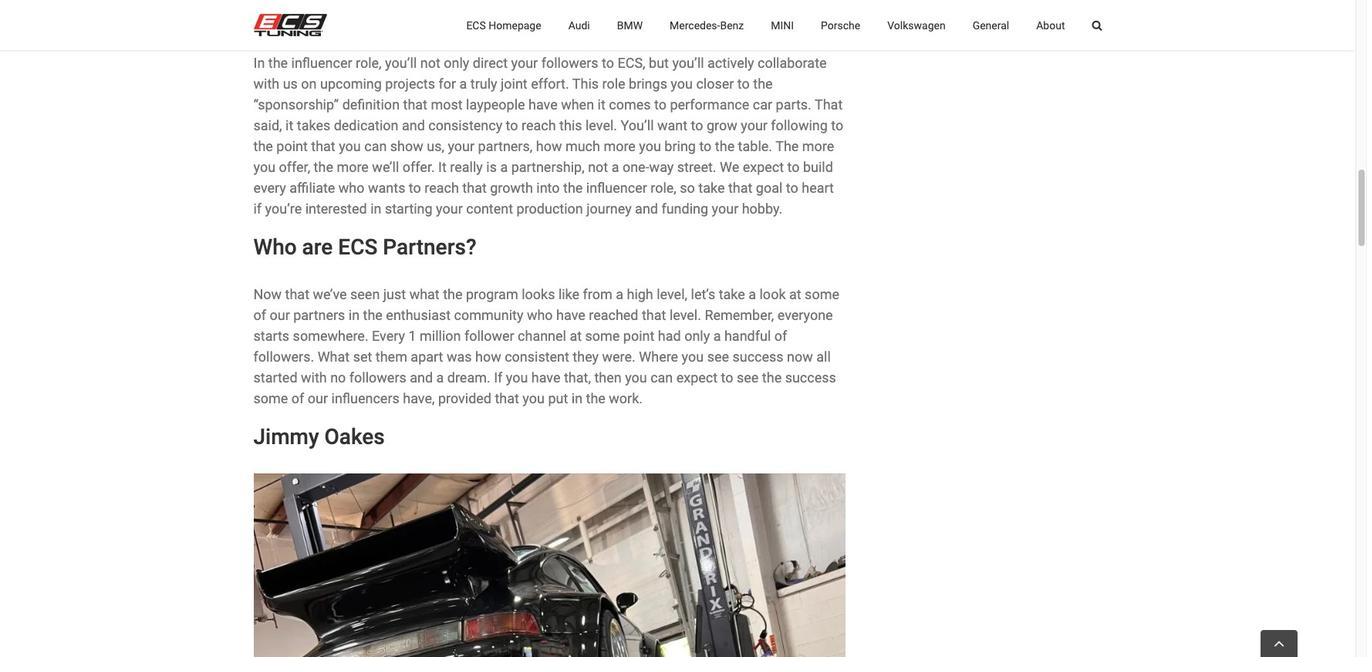 Task type: describe. For each thing, give the bounding box(es) containing it.
a left one-
[[612, 159, 619, 175]]

1 horizontal spatial you're
[[629, 0, 666, 8]]

that down takes
[[311, 138, 336, 154]]

homepage
[[489, 19, 541, 31]]

1 horizontal spatial of
[[292, 390, 304, 407]]

party
[[733, 34, 764, 50]]

collaborate
[[758, 54, 827, 71]]

somewhere.
[[293, 328, 369, 344]]

dedication
[[334, 117, 399, 133]]

the down the handful
[[762, 370, 782, 386]]

definition
[[342, 96, 400, 112]]

the down seen on the left top of page
[[363, 307, 383, 323]]

a right is
[[500, 159, 508, 175]]

partners?
[[383, 234, 477, 260]]

following,
[[372, 0, 432, 8]]

influencers inside the now that we've seen just what the program looks like from a high level, let's take a look at some of our partners in the enthusiast community who have reached that level. remember, everyone starts somewhere. every 1 million follower channel at some point had only a handful of followers. what set them apart was how consistent they were. where you see success now all started with no followers and a dream. if you have that, then you can expect to see the success some of our influencers have, provided that you put in the work.
[[331, 390, 400, 407]]

volkswagen
[[888, 19, 946, 31]]

and down mercedes-
[[674, 34, 697, 50]]

followers inside the now that we've seen just what the program looks like from a high level, let's take a look at some of our partners in the enthusiast community who have reached that level. remember, everyone starts somewhere. every 1 million follower channel at some point had only a handful of followers. what set them apart was how consistent they were. where you see success now all started with no followers and a dream. if you have that, then you can expect to see the success some of our influencers have, provided that you put in the work.
[[349, 370, 407, 386]]

to up role
[[602, 54, 614, 71]]

joint
[[501, 75, 528, 92]]

your down products
[[511, 54, 538, 71]]

journey
[[587, 200, 632, 217]]

2 horizontal spatial some
[[805, 286, 840, 303]]

in inside once you've built a following, or if you already have one, then you're ready to step into that coveted "influencer" role, which grants you a few key benefits. namely, influencers receive discounts on parts and potentially free products for reviews, testing, and third-party marketing. in the influencer role, you'll not only direct your followers to ecs, but you'll actively collaborate with us on upcoming projects for a truly joint effort. this role brings you closer to the "sponsorship" definition that most laypeople have when it comes to performance car parts. that said, it takes dedication and consistency to reach this level. you'll want to grow your following to the point that you can show us, your partners, how much more you bring to the table. the more you offer, the more we'll offer. it really is a partnership, not a one-way street. we expect to build every affiliate who wants to reach that growth into the influencer role, so take that goal to heart if you're interested in starting your content production journey and funding your hobby.
[[371, 200, 382, 217]]

heart
[[802, 180, 834, 196]]

grow
[[707, 117, 738, 133]]

that down high
[[642, 307, 666, 323]]

0 vertical spatial influencer
[[291, 54, 352, 71]]

to right goal
[[786, 180, 799, 196]]

benz
[[720, 19, 744, 31]]

testing,
[[626, 34, 671, 50]]

2 horizontal spatial more
[[802, 138, 834, 154]]

1 vertical spatial at
[[570, 328, 582, 344]]

who are ecs partners?
[[254, 234, 477, 260]]

started
[[254, 370, 298, 386]]

partners,
[[478, 138, 533, 154]]

it
[[438, 159, 447, 175]]

mini
[[771, 19, 794, 31]]

followers inside once you've built a following, or if you already have one, then you're ready to step into that coveted "influencer" role, which grants you a few key benefits. namely, influencers receive discounts on parts and potentially free products for reviews, testing, and third-party marketing. in the influencer role, you'll not only direct your followers to ecs, but you'll actively collaborate with us on upcoming projects for a truly joint effort. this role brings you closer to the "sponsorship" definition that most laypeople have when it comes to performance car parts. that said, it takes dedication and consistency to reach this level. you'll want to grow your following to the point that you can show us, your partners, how much more you bring to the table. the more you offer, the more we'll offer. it really is a partnership, not a one-way street. we expect to build every affiliate who wants to reach that growth into the influencer role, so take that goal to heart if you're interested in starting your content production journey and funding your hobby.
[[541, 54, 599, 71]]

and right parts
[[372, 34, 395, 50]]

look
[[760, 286, 786, 303]]

0 horizontal spatial some
[[254, 390, 288, 407]]

have down consistent
[[532, 370, 561, 386]]

you right where
[[682, 349, 704, 365]]

can inside once you've built a following, or if you already have one, then you're ready to step into that coveted "influencer" role, which grants you a few key benefits. namely, influencers receive discounts on parts and potentially free products for reviews, testing, and third-party marketing. in the influencer role, you'll not only direct your followers to ecs, but you'll actively collaborate with us on upcoming projects for a truly joint effort. this role brings you closer to the "sponsorship" definition that most laypeople have when it comes to performance car parts. that said, it takes dedication and consistency to reach this level. you'll want to grow your following to the point that you can show us, your partners, how much more you bring to the table. the more you offer, the more we'll offer. it really is a partnership, not a one-way street. we expect to build every affiliate who wants to reach that growth into the influencer role, so take that goal to heart if you're interested in starting your content production journey and funding your hobby.
[[364, 138, 387, 154]]

now that we've seen just what the program looks like from a high level, let's take a look at some of our partners in the enthusiast community who have reached that level. remember, everyone starts somewhere. every 1 million follower channel at some point had only a handful of followers. what set them apart was how consistent they were. where you see success now all started with no followers and a dream. if you have that, then you can expect to see the success some of our influencers have, provided that you put in the work.
[[254, 286, 840, 407]]

coveted
[[254, 13, 302, 29]]

really
[[450, 159, 483, 175]]

in
[[254, 54, 265, 71]]

audi
[[568, 19, 590, 31]]

a left few
[[517, 13, 525, 29]]

point inside the now that we've seen just what the program looks like from a high level, let's take a look at some of our partners in the enthusiast community who have reached that level. remember, everyone starts somewhere. every 1 million follower channel at some point had only a handful of followers. what set them apart was how consistent they were. where you see success now all started with no followers and a dream. if you have that, then you can expect to see the success some of our influencers have, provided that you put in the work.
[[623, 328, 655, 344]]

car
[[753, 96, 773, 112]]

ecs homepage
[[466, 19, 541, 31]]

reviews,
[[573, 34, 622, 50]]

the right in
[[268, 54, 288, 71]]

namely,
[[635, 13, 684, 29]]

let's
[[691, 286, 716, 303]]

0 vertical spatial if
[[451, 0, 459, 8]]

volkswagen link
[[888, 0, 946, 50]]

bring
[[665, 138, 696, 154]]

followers.
[[254, 349, 314, 365]]

have,
[[403, 390, 435, 407]]

products
[[494, 34, 548, 50]]

everyone
[[778, 307, 833, 323]]

a left the truly
[[460, 75, 467, 92]]

jimmy
[[254, 424, 319, 450]]

funding
[[662, 200, 709, 217]]

0 vertical spatial at
[[789, 286, 802, 303]]

your left hobby.
[[712, 200, 739, 217]]

1 vertical spatial role,
[[356, 54, 382, 71]]

1 vertical spatial for
[[439, 75, 456, 92]]

0 horizontal spatial if
[[254, 200, 262, 217]]

benefits.
[[578, 13, 632, 29]]

influencers inside once you've built a following, or if you already have one, then you're ready to step into that coveted "influencer" role, which grants you a few key benefits. namely, influencers receive discounts on parts and potentially free products for reviews, testing, and third-party marketing. in the influencer role, you'll not only direct your followers to ecs, but you'll actively collaborate with us on upcoming projects for a truly joint effort. this role brings you closer to the "sponsorship" definition that most laypeople have when it comes to performance car parts. that said, it takes dedication and consistency to reach this level. you'll want to grow your following to the point that you can show us, your partners, how much more you bring to the table. the more you offer, the more we'll offer. it really is a partnership, not a one-way street. we expect to build every affiliate who wants to reach that growth into the influencer role, so take that goal to heart if you're interested in starting your content production journey and funding your hobby.
[[688, 13, 756, 29]]

when
[[561, 96, 594, 112]]

with inside once you've built a following, or if you already have one, then you're ready to step into that coveted "influencer" role, which grants you a few key benefits. namely, influencers receive discounts on parts and potentially free products for reviews, testing, and third-party marketing. in the influencer role, you'll not only direct your followers to ecs, but you'll actively collaborate with us on upcoming projects for a truly joint effort. this role brings you closer to the "sponsorship" definition that most laypeople have when it comes to performance car parts. that said, it takes dedication and consistency to reach this level. you'll want to grow your following to the point that you can show us, your partners, how much more you bring to the table. the more you offer, the more we'll offer. it really is a partnership, not a one-way street. we expect to build every affiliate who wants to reach that growth into the influencer role, so take that goal to heart if you're interested in starting your content production journey and funding your hobby.
[[254, 75, 280, 92]]

take inside the now that we've seen just what the program looks like from a high level, let's take a look at some of our partners in the enthusiast community who have reached that level. remember, everyone starts somewhere. every 1 million follower channel at some point had only a handful of followers. what set them apart was how consistent they were. where you see success now all started with no followers and a dream. if you have that, then you can expect to see the success some of our influencers have, provided that you put in the work.
[[719, 286, 745, 303]]

who inside once you've built a following, or if you already have one, then you're ready to step into that coveted "influencer" role, which grants you a few key benefits. namely, influencers receive discounts on parts and potentially free products for reviews, testing, and third-party marketing. in the influencer role, you'll not only direct your followers to ecs, but you'll actively collaborate with us on upcoming projects for a truly joint effort. this role brings you closer to the "sponsorship" definition that most laypeople have when it comes to performance car parts. that said, it takes dedication and consistency to reach this level. you'll want to grow your following to the point that you can show us, your partners, how much more you bring to the table. the more you offer, the more we'll offer. it really is a partnership, not a one-way street. we expect to build every affiliate who wants to reach that growth into the influencer role, so take that goal to heart if you're interested in starting your content production journey and funding your hobby.
[[339, 180, 365, 196]]

few
[[528, 13, 551, 29]]

channel
[[518, 328, 566, 344]]

about link
[[1037, 0, 1065, 50]]

role
[[602, 75, 626, 92]]

to inside the now that we've seen just what the program looks like from a high level, let's take a look at some of our partners in the enthusiast community who have reached that level. remember, everyone starts somewhere. every 1 million follower channel at some point had only a handful of followers. what set them apart was how consistent they were. where you see success now all started with no followers and a dream. if you have that, then you can expect to see the success some of our influencers have, provided that you put in the work.
[[721, 370, 734, 386]]

to up street. at the top of the page
[[700, 138, 712, 154]]

then inside the now that we've seen just what the program looks like from a high level, let's take a look at some of our partners in the enthusiast community who have reached that level. remember, everyone starts somewhere. every 1 million follower channel at some point had only a handful of followers. what set them apart was how consistent they were. where you see success now all started with no followers and a dream. if you have that, then you can expect to see the success some of our influencers have, provided that you put in the work.
[[595, 370, 622, 386]]

the up car
[[753, 75, 773, 92]]

you left put
[[523, 390, 545, 407]]

expect inside the now that we've seen just what the program looks like from a high level, let's take a look at some of our partners in the enthusiast community who have reached that level. remember, everyone starts somewhere. every 1 million follower channel at some point had only a handful of followers. what set them apart was how consistent they were. where you see success now all started with no followers and a dream. if you have that, then you can expect to see the success some of our influencers have, provided that you put in the work.
[[677, 370, 718, 386]]

who
[[254, 234, 297, 260]]

oakes
[[325, 424, 385, 450]]

that down if
[[495, 390, 519, 407]]

like
[[559, 286, 580, 303]]

1 horizontal spatial it
[[598, 96, 606, 112]]

work.
[[609, 390, 643, 407]]

remember,
[[705, 307, 774, 323]]

the down said,
[[254, 138, 273, 154]]

your down consistency
[[448, 138, 475, 154]]

actively
[[708, 54, 754, 71]]

2 vertical spatial role,
[[651, 180, 677, 196]]

ready
[[669, 0, 703, 8]]

ecs homepage link
[[466, 0, 541, 50]]

a down remember,
[[714, 328, 721, 344]]

all
[[817, 349, 831, 365]]

handful
[[725, 328, 771, 344]]

the up production
[[563, 180, 583, 196]]

which
[[410, 13, 446, 29]]

0 vertical spatial not
[[420, 54, 441, 71]]

you've
[[289, 0, 328, 8]]

"influencer"
[[306, 13, 377, 29]]

enthusiast
[[386, 307, 451, 323]]

hobby.
[[742, 200, 783, 217]]

so
[[680, 180, 695, 196]]

street.
[[677, 159, 717, 175]]

1 vertical spatial success
[[785, 370, 836, 386]]

level,
[[657, 286, 688, 303]]

0 horizontal spatial in
[[349, 307, 360, 323]]

want
[[658, 117, 688, 133]]

2 horizontal spatial in
[[572, 390, 583, 407]]

they
[[573, 349, 599, 365]]

put
[[548, 390, 568, 407]]

community
[[454, 307, 524, 323]]

that
[[815, 96, 843, 112]]

1 vertical spatial influencer
[[586, 180, 647, 196]]

discounts
[[254, 34, 314, 50]]

once
[[254, 0, 285, 8]]

projects
[[385, 75, 435, 92]]

1 horizontal spatial see
[[737, 370, 759, 386]]

bmw link
[[617, 0, 643, 50]]

that,
[[564, 370, 591, 386]]

0 vertical spatial ecs
[[466, 19, 486, 31]]

and right the journey on the top of page
[[635, 200, 658, 217]]

mercedes-benz
[[670, 19, 744, 31]]

consistent
[[505, 349, 569, 365]]

the up affiliate
[[314, 159, 333, 175]]

1 vertical spatial of
[[775, 328, 787, 344]]

you down dedication
[[339, 138, 361, 154]]

interested
[[305, 200, 367, 217]]

1 horizontal spatial more
[[604, 138, 636, 154]]

1 vertical spatial reach
[[425, 180, 459, 196]]

audi link
[[568, 0, 590, 50]]

0 vertical spatial into
[[752, 0, 776, 8]]

you up grants
[[463, 0, 485, 8]]

that right now
[[285, 286, 310, 303]]

us
[[283, 75, 298, 92]]

build
[[803, 159, 833, 175]]

have up few
[[537, 0, 566, 8]]

this
[[572, 75, 599, 92]]

1 horizontal spatial for
[[552, 34, 569, 50]]

who inside the now that we've seen just what the program looks like from a high level, let's take a look at some of our partners in the enthusiast community who have reached that level. remember, everyone starts somewhere. every 1 million follower channel at some point had only a handful of followers. what set them apart was how consistent they were. where you see success now all started with no followers and a dream. if you have that, then you can expect to see the success some of our influencers have, provided that you put in the work.
[[527, 307, 553, 323]]

0 vertical spatial see
[[707, 349, 729, 365]]



Task type: vqa. For each thing, say whether or not it's contained in the screenshot.
interested
yes



Task type: locate. For each thing, give the bounding box(es) containing it.
your up table.
[[741, 117, 768, 133]]

point up offer,
[[277, 138, 308, 154]]

1 horizontal spatial at
[[789, 286, 802, 303]]

point inside once you've built a following, or if you already have one, then you're ready to step into that coveted "influencer" role, which grants you a few key benefits. namely, influencers receive discounts on parts and potentially free products for reviews, testing, and third-party marketing. in the influencer role, you'll not only direct your followers to ecs, but you'll actively collaborate with us on upcoming projects for a truly joint effort. this role brings you closer to the "sponsorship" definition that most laypeople have when it comes to performance car parts. that said, it takes dedication and consistency to reach this level. you'll want to grow your following to the point that you can show us, your partners, how much more you bring to the table. the more you offer, the more we'll offer. it really is a partnership, not a one-way street. we expect to build every affiliate who wants to reach that growth into the influencer role, so take that goal to heart if you're interested in starting your content production journey and funding your hobby.
[[277, 138, 308, 154]]

how up partnership,
[[536, 138, 562, 154]]

some up everyone
[[805, 286, 840, 303]]

0 horizontal spatial you'll
[[385, 54, 417, 71]]

you up the way
[[639, 138, 661, 154]]

them
[[376, 349, 407, 365]]

you down already
[[492, 13, 514, 29]]

1 horizontal spatial influencer
[[586, 180, 647, 196]]

0 vertical spatial followers
[[541, 54, 599, 71]]

ecs up free
[[466, 19, 486, 31]]

0 horizontal spatial how
[[475, 349, 501, 365]]

take
[[699, 180, 725, 196], [719, 286, 745, 303]]

level. inside the now that we've seen just what the program looks like from a high level, let's take a look at some of our partners in the enthusiast community who have reached that level. remember, everyone starts somewhere. every 1 million follower channel at some point had only a handful of followers. what set them apart was how consistent they were. where you see success now all started with no followers and a dream. if you have that, then you can expect to see the success some of our influencers have, provided that you put in the work.
[[670, 307, 701, 323]]

success
[[733, 349, 784, 365], [785, 370, 836, 386]]

0 horizontal spatial only
[[444, 54, 469, 71]]

into up the receive
[[752, 0, 776, 8]]

1 horizontal spatial influencers
[[688, 13, 756, 29]]

1 vertical spatial if
[[254, 200, 262, 217]]

some
[[805, 286, 840, 303], [585, 328, 620, 344], [254, 390, 288, 407]]

0 vertical spatial expect
[[743, 159, 784, 175]]

to up mercedes-benz
[[706, 0, 719, 8]]

said,
[[254, 117, 282, 133]]

can down where
[[651, 370, 673, 386]]

general
[[973, 19, 1010, 31]]

1 vertical spatial with
[[301, 370, 327, 386]]

who up interested
[[339, 180, 365, 196]]

only right "had"
[[685, 328, 710, 344]]

0 horizontal spatial expect
[[677, 370, 718, 386]]

million
[[420, 328, 461, 344]]

0 horizontal spatial with
[[254, 75, 280, 92]]

the right the what
[[443, 286, 463, 303]]

of down the started
[[292, 390, 304, 407]]

more
[[604, 138, 636, 154], [802, 138, 834, 154], [337, 159, 369, 175]]

1 vertical spatial influencers
[[331, 390, 400, 407]]

production
[[517, 200, 583, 217]]

0 horizontal spatial who
[[339, 180, 365, 196]]

0 horizontal spatial success
[[733, 349, 784, 365]]

0 vertical spatial point
[[277, 138, 308, 154]]

take right so
[[699, 180, 725, 196]]

only
[[444, 54, 469, 71], [685, 328, 710, 344]]

2 vertical spatial some
[[254, 390, 288, 407]]

1 horizontal spatial our
[[308, 390, 328, 407]]

1 horizontal spatial can
[[651, 370, 673, 386]]

the down "that,"
[[586, 390, 606, 407]]

success down the handful
[[733, 349, 784, 365]]

have down like
[[556, 307, 586, 323]]

you'll
[[621, 117, 654, 133]]

the
[[776, 138, 799, 154]]

level. down level, on the top of page
[[670, 307, 701, 323]]

to up want
[[654, 96, 667, 112]]

influencers up the 'third-'
[[688, 13, 756, 29]]

you're
[[629, 0, 666, 8], [265, 200, 302, 217]]

1 vertical spatial on
[[301, 75, 317, 92]]

1 horizontal spatial point
[[623, 328, 655, 344]]

0 vertical spatial can
[[364, 138, 387, 154]]

in down wants
[[371, 200, 382, 217]]

1 vertical spatial level.
[[670, 307, 701, 323]]

provided
[[438, 390, 492, 407]]

receive
[[759, 13, 803, 29]]

effort.
[[531, 75, 569, 92]]

0 vertical spatial reach
[[522, 117, 556, 133]]

1 horizontal spatial you'll
[[673, 54, 704, 71]]

0 vertical spatial some
[[805, 286, 840, 303]]

it
[[598, 96, 606, 112], [286, 117, 294, 133]]

0 horizontal spatial for
[[439, 75, 456, 92]]

a left high
[[616, 286, 624, 303]]

our up jimmy oakes
[[308, 390, 328, 407]]

much
[[566, 138, 600, 154]]

no
[[330, 370, 346, 386]]

0 horizontal spatial it
[[286, 117, 294, 133]]

we've
[[313, 286, 347, 303]]

you're up namely,
[[629, 0, 666, 8]]

1 vertical spatial our
[[308, 390, 328, 407]]

that
[[779, 0, 804, 8], [403, 96, 428, 112], [311, 138, 336, 154], [463, 180, 487, 196], [728, 180, 753, 196], [285, 286, 310, 303], [642, 307, 666, 323], [495, 390, 519, 407]]

can
[[364, 138, 387, 154], [651, 370, 673, 386]]

0 vertical spatial with
[[254, 75, 280, 92]]

a right built
[[361, 0, 369, 8]]

more up one-
[[604, 138, 636, 154]]

level. inside once you've built a following, or if you already have one, then you're ready to step into that coveted "influencer" role, which grants you a few key benefits. namely, influencers receive discounts on parts and potentially free products for reviews, testing, and third-party marketing. in the influencer role, you'll not only direct your followers to ecs, but you'll actively collaborate with us on upcoming projects for a truly joint effort. this role brings you closer to the "sponsorship" definition that most laypeople have when it comes to performance car parts. that said, it takes dedication and consistency to reach this level. you'll want to grow your following to the point that you can show us, your partners, how much more you bring to the table. the more you offer, the more we'll offer. it really is a partnership, not a one-way street. we expect to build every affiliate who wants to reach that growth into the influencer role, so take that goal to heart if you're interested in starting your content production journey and funding your hobby.
[[586, 117, 617, 133]]

that down the projects
[[403, 96, 428, 112]]

you'll
[[385, 54, 417, 71], [673, 54, 704, 71]]

and up show
[[402, 117, 425, 133]]

0 vertical spatial of
[[254, 307, 266, 323]]

0 horizontal spatial influencer
[[291, 54, 352, 71]]

1 horizontal spatial on
[[318, 34, 333, 50]]

ecs tuning logo image
[[254, 14, 327, 36]]

direct
[[473, 54, 508, 71]]

where
[[639, 349, 678, 365]]

potentially
[[399, 34, 463, 50]]

0 horizontal spatial more
[[337, 159, 369, 175]]

performance
[[670, 96, 750, 112]]

1 vertical spatial who
[[527, 307, 553, 323]]

a down apart
[[436, 370, 444, 386]]

you're down every
[[265, 200, 302, 217]]

1 horizontal spatial in
[[371, 200, 382, 217]]

then up benefits. on the left top of page
[[598, 0, 625, 8]]

wants
[[368, 180, 405, 196]]

and up have,
[[410, 370, 433, 386]]

of down now
[[254, 307, 266, 323]]

1 vertical spatial then
[[595, 370, 622, 386]]

general link
[[973, 0, 1010, 50]]

0 vertical spatial take
[[699, 180, 725, 196]]

one,
[[569, 0, 595, 8]]

1 vertical spatial take
[[719, 286, 745, 303]]

1 vertical spatial not
[[588, 159, 608, 175]]

2 vertical spatial in
[[572, 390, 583, 407]]

table.
[[738, 138, 773, 154]]

a left look
[[749, 286, 756, 303]]

in right put
[[572, 390, 583, 407]]

and
[[372, 34, 395, 50], [674, 34, 697, 50], [402, 117, 425, 133], [635, 200, 658, 217], [410, 370, 433, 386]]

our up starts
[[270, 307, 290, 323]]

1
[[409, 328, 416, 344]]

not down much
[[588, 159, 608, 175]]

0 vertical spatial who
[[339, 180, 365, 196]]

1 vertical spatial only
[[685, 328, 710, 344]]

1 horizontal spatial with
[[301, 370, 327, 386]]

you up every
[[254, 159, 276, 175]]

on down "influencer"
[[318, 34, 333, 50]]

influencers down no
[[331, 390, 400, 407]]

1 you'll from the left
[[385, 54, 417, 71]]

1 vertical spatial how
[[475, 349, 501, 365]]

this
[[560, 117, 582, 133]]

0 horizontal spatial influencers
[[331, 390, 400, 407]]

expect inside once you've built a following, or if you already have one, then you're ready to step into that coveted "influencer" role, which grants you a few key benefits. namely, influencers receive discounts on parts and potentially free products for reviews, testing, and third-party marketing. in the influencer role, you'll not only direct your followers to ecs, but you'll actively collaborate with us on upcoming projects for a truly joint effort. this role brings you closer to the "sponsorship" definition that most laypeople have when it comes to performance car parts. that said, it takes dedication and consistency to reach this level. you'll want to grow your following to the point that you can show us, your partners, how much more you bring to the table. the more you offer, the more we'll offer. it really is a partnership, not a one-way street. we expect to build every affiliate who wants to reach that growth into the influencer role, so take that goal to heart if you're interested in starting your content production journey and funding your hobby.
[[743, 159, 784, 175]]

at
[[789, 286, 802, 303], [570, 328, 582, 344]]

1 vertical spatial in
[[349, 307, 360, 323]]

ecs right are at the left of page
[[338, 234, 378, 260]]

point up where
[[623, 328, 655, 344]]

some down the started
[[254, 390, 288, 407]]

comes
[[609, 96, 651, 112]]

now
[[787, 349, 813, 365]]

if right or
[[451, 0, 459, 8]]

we
[[720, 159, 740, 175]]

to
[[706, 0, 719, 8], [602, 54, 614, 71], [738, 75, 750, 92], [654, 96, 667, 112], [506, 117, 518, 133], [691, 117, 703, 133], [831, 117, 844, 133], [700, 138, 712, 154], [788, 159, 800, 175], [409, 180, 421, 196], [786, 180, 799, 196], [721, 370, 734, 386]]

1 vertical spatial into
[[537, 180, 560, 196]]

1 horizontal spatial only
[[685, 328, 710, 344]]

to down the
[[788, 159, 800, 175]]

ecs
[[466, 19, 486, 31], [338, 234, 378, 260]]

jimmy oakes
[[254, 424, 385, 450]]

but
[[649, 54, 669, 71]]

marketing.
[[768, 34, 833, 50]]

if
[[494, 370, 503, 386]]

how down follower
[[475, 349, 501, 365]]

to down performance
[[691, 117, 703, 133]]

for down key
[[552, 34, 569, 50]]

see
[[707, 349, 729, 365], [737, 370, 759, 386]]

1 horizontal spatial if
[[451, 0, 459, 8]]

take inside once you've built a following, or if you already have one, then you're ready to step into that coveted "influencer" role, which grants you a few key benefits. namely, influencers receive discounts on parts and potentially free products for reviews, testing, and third-party marketing. in the influencer role, you'll not only direct your followers to ecs, but you'll actively collaborate with us on upcoming projects for a truly joint effort. this role brings you closer to the "sponsorship" definition that most laypeople have when it comes to performance car parts. that said, it takes dedication and consistency to reach this level. you'll want to grow your following to the point that you can show us, your partners, how much more you bring to the table. the more you offer, the more we'll offer. it really is a partnership, not a one-way street. we expect to build every affiliate who wants to reach that growth into the influencer role, so take that goal to heart if you're interested in starting your content production journey and funding your hobby.
[[699, 180, 725, 196]]

every
[[372, 328, 405, 344]]

brings
[[629, 75, 668, 92]]

who down looks
[[527, 307, 553, 323]]

1 vertical spatial can
[[651, 370, 673, 386]]

followers up this at the top left
[[541, 54, 599, 71]]

only inside once you've built a following, or if you already have one, then you're ready to step into that coveted "influencer" role, which grants you a few key benefits. namely, influencers receive discounts on parts and potentially free products for reviews, testing, and third-party marketing. in the influencer role, you'll not only direct your followers to ecs, but you'll actively collaborate with us on upcoming projects for a truly joint effort. this role brings you closer to the "sponsorship" definition that most laypeople have when it comes to performance car parts. that said, it takes dedication and consistency to reach this level. you'll want to grow your following to the point that you can show us, your partners, how much more you bring to the table. the more you offer, the more we'll offer. it really is a partnership, not a one-way street. we expect to build every affiliate who wants to reach that growth into the influencer role, so take that goal to heart if you're interested in starting your content production journey and funding your hobby.
[[444, 54, 469, 71]]

can inside the now that we've seen just what the program looks like from a high level, let's take a look at some of our partners in the enthusiast community who have reached that level. remember, everyone starts somewhere. every 1 million follower channel at some point had only a handful of followers. what set them apart was how consistent they were. where you see success now all started with no followers and a dream. if you have that, then you can expect to see the success some of our influencers have, provided that you put in the work.
[[651, 370, 673, 386]]

seen
[[350, 286, 380, 303]]

the
[[268, 54, 288, 71], [753, 75, 773, 92], [254, 138, 273, 154], [715, 138, 735, 154], [314, 159, 333, 175], [563, 180, 583, 196], [443, 286, 463, 303], [363, 307, 383, 323], [762, 370, 782, 386], [586, 390, 606, 407]]

reach
[[522, 117, 556, 133], [425, 180, 459, 196]]

0 vertical spatial how
[[536, 138, 562, 154]]

to up partners,
[[506, 117, 518, 133]]

that up the receive
[[779, 0, 804, 8]]

porsche link
[[821, 0, 861, 50]]

goal
[[756, 180, 783, 196]]

that down really
[[463, 180, 487, 196]]

on right us
[[301, 75, 317, 92]]

success down now
[[785, 370, 836, 386]]

expect
[[743, 159, 784, 175], [677, 370, 718, 386]]

more up build
[[802, 138, 834, 154]]

role, down the way
[[651, 180, 677, 196]]

reach down it
[[425, 180, 459, 196]]

following
[[771, 117, 828, 133]]

0 horizontal spatial level.
[[586, 117, 617, 133]]

looks
[[522, 286, 555, 303]]

0 vertical spatial on
[[318, 34, 333, 50]]

0 horizontal spatial can
[[364, 138, 387, 154]]

now
[[254, 286, 282, 303]]

2 vertical spatial of
[[292, 390, 304, 407]]

reached
[[589, 307, 639, 323]]

is
[[486, 159, 497, 175]]

0 horizontal spatial reach
[[425, 180, 459, 196]]

0 vertical spatial success
[[733, 349, 784, 365]]

of
[[254, 307, 266, 323], [775, 328, 787, 344], [292, 390, 304, 407]]

only inside the now that we've seen just what the program looks like from a high level, let's take a look at some of our partners in the enthusiast community who have reached that level. remember, everyone starts somewhere. every 1 million follower channel at some point had only a handful of followers. what set them apart was how consistent they were. where you see success now all started with no followers and a dream. if you have that, then you can expect to see the success some of our influencers have, provided that you put in the work.
[[685, 328, 710, 344]]

with inside the now that we've seen just what the program looks like from a high level, let's take a look at some of our partners in the enthusiast community who have reached that level. remember, everyone starts somewhere. every 1 million follower channel at some point had only a handful of followers. what set them apart was how consistent they were. where you see success now all started with no followers and a dream. if you have that, then you can expect to see the success some of our influencers have, provided that you put in the work.
[[301, 370, 327, 386]]

1 vertical spatial ecs
[[338, 234, 378, 260]]

role, down following,
[[380, 13, 406, 29]]

0 vertical spatial for
[[552, 34, 569, 50]]

1 vertical spatial you're
[[265, 200, 302, 217]]

if
[[451, 0, 459, 8], [254, 200, 262, 217]]

of up now
[[775, 328, 787, 344]]

more left we'll
[[337, 159, 369, 175]]

to down "that"
[[831, 117, 844, 133]]

1 horizontal spatial followers
[[541, 54, 599, 71]]

every
[[254, 180, 286, 196]]

for up most
[[439, 75, 456, 92]]

that down we
[[728, 180, 753, 196]]

1 horizontal spatial who
[[527, 307, 553, 323]]

1 horizontal spatial some
[[585, 328, 620, 344]]

parts.
[[776, 96, 812, 112]]

we'll
[[372, 159, 399, 175]]

offer.
[[403, 159, 435, 175]]

most
[[431, 96, 463, 112]]

and inside the now that we've seen just what the program looks like from a high level, let's take a look at some of our partners in the enthusiast community who have reached that level. remember, everyone starts somewhere. every 1 million follower channel at some point had only a handful of followers. what set them apart was how consistent they were. where you see success now all started with no followers and a dream. if you have that, then you can expect to see the success some of our influencers have, provided that you put in the work.
[[410, 370, 433, 386]]

have down effort.
[[529, 96, 558, 112]]

influencer up the journey on the top of page
[[586, 180, 647, 196]]

1 vertical spatial some
[[585, 328, 620, 344]]

to down actively at top right
[[738, 75, 750, 92]]

you left closer
[[671, 75, 693, 92]]

you up work.
[[625, 370, 647, 386]]

0 vertical spatial you're
[[629, 0, 666, 8]]

0 horizontal spatial our
[[270, 307, 290, 323]]

partnership,
[[511, 159, 585, 175]]

0 horizontal spatial on
[[301, 75, 317, 92]]

0 horizontal spatial not
[[420, 54, 441, 71]]

0 vertical spatial in
[[371, 200, 382, 217]]

0 horizontal spatial of
[[254, 307, 266, 323]]

if down every
[[254, 200, 262, 217]]

or
[[435, 0, 448, 8]]

0 horizontal spatial point
[[277, 138, 308, 154]]

with left no
[[301, 370, 327, 386]]

2 horizontal spatial of
[[775, 328, 787, 344]]

at right look
[[789, 286, 802, 303]]

with down in
[[254, 75, 280, 92]]

just
[[383, 286, 406, 303]]

then inside once you've built a following, or if you already have one, then you're ready to step into that coveted "influencer" role, which grants you a few key benefits. namely, influencers receive discounts on parts and potentially free products for reviews, testing, and third-party marketing. in the influencer role, you'll not only direct your followers to ecs, but you'll actively collaborate with us on upcoming projects for a truly joint effort. this role brings you closer to the "sponsorship" definition that most laypeople have when it comes to performance car parts. that said, it takes dedication and consistency to reach this level. you'll want to grow your following to the point that you can show us, your partners, how much more you bring to the table. the more you offer, the more we'll offer. it really is a partnership, not a one-way street. we expect to build every affiliate who wants to reach that growth into the influencer role, so take that goal to heart if you're interested in starting your content production journey and funding your hobby.
[[598, 0, 625, 8]]

0 horizontal spatial into
[[537, 180, 560, 196]]

expect up goal
[[743, 159, 784, 175]]

you right if
[[506, 370, 528, 386]]

a
[[361, 0, 369, 8], [517, 13, 525, 29], [460, 75, 467, 92], [500, 159, 508, 175], [612, 159, 619, 175], [616, 286, 624, 303], [749, 286, 756, 303], [714, 328, 721, 344], [436, 370, 444, 386]]

how inside the now that we've seen just what the program looks like from a high level, let's take a look at some of our partners in the enthusiast community who have reached that level. remember, everyone starts somewhere. every 1 million follower channel at some point had only a handful of followers. what set them apart was how consistent they were. where you see success now all started with no followers and a dream. if you have that, then you can expect to see the success some of our influencers have, provided that you put in the work.
[[475, 349, 501, 365]]

1 vertical spatial point
[[623, 328, 655, 344]]

into
[[752, 0, 776, 8], [537, 180, 560, 196]]

to down the handful
[[721, 370, 734, 386]]

2 you'll from the left
[[673, 54, 704, 71]]

0 horizontal spatial followers
[[349, 370, 407, 386]]

1 vertical spatial expect
[[677, 370, 718, 386]]

your left content
[[436, 200, 463, 217]]

0 vertical spatial role,
[[380, 13, 406, 29]]

1 horizontal spatial not
[[588, 159, 608, 175]]

how inside once you've built a following, or if you already have one, then you're ready to step into that coveted "influencer" role, which grants you a few key benefits. namely, influencers receive discounts on parts and potentially free products for reviews, testing, and third-party marketing. in the influencer role, you'll not only direct your followers to ecs, but you'll actively collaborate with us on upcoming projects for a truly joint effort. this role brings you closer to the "sponsorship" definition that most laypeople have when it comes to performance car parts. that said, it takes dedication and consistency to reach this level. you'll want to grow your following to the point that you can show us, your partners, how much more you bring to the table. the more you offer, the more we'll offer. it really is a partnership, not a one-way street. we expect to build every affiliate who wants to reach that growth into the influencer role, so take that goal to heart if you're interested in starting your content production journey and funding your hobby.
[[536, 138, 562, 154]]

0 horizontal spatial you're
[[265, 200, 302, 217]]

the down grow
[[715, 138, 735, 154]]

0 vertical spatial influencers
[[688, 13, 756, 29]]

step
[[722, 0, 749, 8]]

to down offer.
[[409, 180, 421, 196]]



